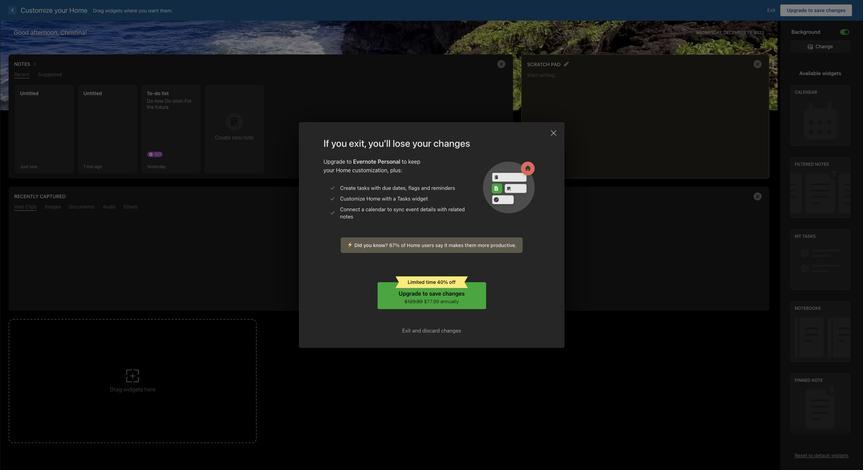 Task type: locate. For each thing, give the bounding box(es) containing it.
upgrade up $129.99
[[399, 291, 421, 297]]

0 vertical spatial tasks
[[397, 195, 410, 202]]

upgrade up background
[[787, 7, 807, 13]]

reminders
[[431, 185, 455, 191]]

drag left here
[[110, 386, 122, 393]]

home
[[69, 6, 88, 14], [336, 167, 351, 173], [366, 195, 380, 202], [407, 242, 420, 248]]

1 remove image from the left
[[495, 57, 508, 71]]

annually
[[440, 299, 459, 304]]

save inside upgrade to save changes $129.99 $77.99 annually
[[429, 291, 441, 297]]

tasks right the my
[[803, 234, 816, 239]]

discard
[[422, 327, 440, 334]]

1 vertical spatial with
[[382, 195, 392, 202]]

widgets right available
[[822, 70, 842, 76]]

to for upgrade to save changes $129.99 $77.99 annually
[[423, 291, 428, 297]]

edit widget title image
[[564, 61, 569, 67]]

calendar
[[795, 90, 817, 95]]

1 vertical spatial a
[[361, 206, 364, 212]]

2 horizontal spatial you
[[363, 242, 372, 248]]

1 horizontal spatial customize
[[340, 195, 365, 202]]

remove image
[[495, 57, 508, 71], [751, 57, 765, 71]]

drag left where
[[93, 7, 104, 13]]

dates,
[[392, 185, 407, 191]]

drag widgets where you want them.
[[93, 7, 173, 13]]

1 horizontal spatial a
[[393, 195, 396, 202]]

save inside button
[[814, 7, 825, 13]]

widgets left here
[[123, 386, 143, 393]]

drag for drag widgets where you want them.
[[93, 7, 104, 13]]

you
[[139, 7, 147, 13], [331, 138, 347, 149], [363, 242, 372, 248]]

with for due
[[371, 185, 381, 191]]

changes inside upgrade to save changes button
[[826, 7, 846, 13]]

drag widgets here
[[110, 386, 156, 393]]

upgrade down if
[[323, 159, 345, 165]]

save up $77.99
[[429, 291, 441, 297]]

1 horizontal spatial drag
[[110, 386, 122, 393]]

connect
[[340, 206, 360, 212]]

to for upgrade to evernote personal
[[347, 159, 352, 165]]

customize your home
[[21, 6, 88, 14]]

exit
[[767, 7, 776, 13], [402, 327, 411, 334]]

1 horizontal spatial tasks
[[803, 234, 816, 239]]

my
[[795, 234, 802, 239]]

event
[[406, 206, 419, 212]]

save
[[814, 7, 825, 13], [429, 291, 441, 297]]

with right details
[[437, 206, 447, 212]]

1 horizontal spatial with
[[382, 195, 392, 202]]

1 vertical spatial exit
[[402, 327, 411, 334]]

afternoon,
[[30, 29, 59, 36]]

with down due
[[382, 195, 392, 202]]

save up background
[[814, 7, 825, 13]]

0 horizontal spatial upgrade
[[323, 159, 345, 165]]

$129.99
[[404, 299, 423, 304]]

flags
[[408, 185, 420, 191]]

them.
[[160, 7, 173, 13]]

to right reset
[[809, 453, 813, 458]]

upgrade inside upgrade to save changes $129.99 $77.99 annually
[[399, 291, 421, 297]]

to up background
[[808, 7, 813, 13]]

scratch pad button
[[527, 60, 561, 69]]

0 horizontal spatial your
[[54, 6, 68, 14]]

0 horizontal spatial drag
[[93, 7, 104, 13]]

if
[[323, 138, 329, 149]]

2 vertical spatial you
[[363, 242, 372, 248]]

changes inside upgrade to save changes $129.99 $77.99 annually
[[443, 291, 465, 297]]

home up calendar
[[366, 195, 380, 202]]

home up create
[[336, 167, 351, 173]]

with
[[371, 185, 381, 191], [382, 195, 392, 202], [437, 206, 447, 212]]

your
[[54, 6, 68, 14], [412, 138, 431, 149], [323, 167, 334, 173]]

you right if
[[331, 138, 347, 149]]

upgrade to evernote personal
[[323, 159, 400, 165]]

remove image
[[751, 190, 765, 203]]

2 horizontal spatial upgrade
[[787, 7, 807, 13]]

exit button
[[762, 4, 781, 16]]

a down create tasks with due dates, flags and reminders
[[393, 195, 396, 202]]

to left evernote
[[347, 159, 352, 165]]

want
[[148, 7, 159, 13]]

time
[[426, 279, 436, 285]]

and right flags
[[421, 185, 430, 191]]

to inside upgrade to save changes $129.99 $77.99 annually
[[423, 291, 428, 297]]

to left "sync"
[[387, 206, 392, 212]]

tasks
[[357, 185, 370, 191]]

0 horizontal spatial customize
[[21, 6, 53, 14]]

exit and discard changes
[[402, 327, 461, 334]]

drag
[[93, 7, 104, 13], [110, 386, 122, 393]]

1 vertical spatial customize
[[340, 195, 365, 202]]

upgrade inside button
[[787, 7, 807, 13]]

0 vertical spatial save
[[814, 7, 825, 13]]

1 vertical spatial and
[[412, 327, 421, 334]]

2 horizontal spatial with
[[437, 206, 447, 212]]

1 vertical spatial upgrade
[[323, 159, 345, 165]]

filtered notes
[[795, 162, 829, 167]]

1 horizontal spatial you
[[331, 138, 347, 149]]

0 vertical spatial upgrade
[[787, 7, 807, 13]]

here
[[144, 386, 156, 393]]

you right 'did'
[[363, 242, 372, 248]]

2 vertical spatial upgrade
[[399, 291, 421, 297]]

changes inside exit and discard changes button
[[441, 327, 461, 334]]

a right the connect
[[361, 206, 364, 212]]

thunder image
[[347, 242, 354, 248]]

0 vertical spatial exit
[[767, 7, 776, 13]]

a
[[393, 195, 396, 202], [361, 206, 364, 212]]

1 vertical spatial save
[[429, 291, 441, 297]]

home up christina! at the top
[[69, 6, 88, 14]]

your inside to keep your home customization, plus:
[[323, 167, 334, 173]]

0 horizontal spatial with
[[371, 185, 381, 191]]

changes
[[826, 7, 846, 13], [433, 138, 470, 149], [443, 291, 465, 297], [441, 327, 461, 334]]

1 horizontal spatial your
[[323, 167, 334, 173]]

2 horizontal spatial your
[[412, 138, 431, 149]]

customize up the afternoon,
[[21, 6, 53, 14]]

2 vertical spatial with
[[437, 206, 447, 212]]

upgrade to save changes
[[787, 7, 846, 13]]

and
[[421, 185, 430, 191], [412, 327, 421, 334]]

create
[[340, 185, 356, 191]]

calendar
[[365, 206, 386, 212]]

available widgets
[[800, 70, 842, 76]]

you left want
[[139, 7, 147, 13]]

2 vertical spatial your
[[323, 167, 334, 173]]

wednesday, december 13, 2023
[[696, 30, 764, 35]]

did
[[354, 242, 362, 248]]

widget
[[412, 195, 428, 202]]

to keep your home customization, plus:
[[323, 159, 420, 173]]

good
[[14, 29, 29, 36]]

more
[[478, 242, 489, 248]]

2 remove image from the left
[[751, 57, 765, 71]]

0 horizontal spatial exit
[[402, 327, 411, 334]]

save for upgrade to save changes
[[814, 7, 825, 13]]

your down if
[[323, 167, 334, 173]]

limited time 40% off
[[408, 279, 456, 285]]

0 vertical spatial drag
[[93, 7, 104, 13]]

upgrade
[[787, 7, 807, 13], [323, 159, 345, 165], [399, 291, 421, 297]]

to up $77.99
[[423, 291, 428, 297]]

makes
[[449, 242, 463, 248]]

0 vertical spatial your
[[54, 6, 68, 14]]

tasks down "dates,"
[[397, 195, 410, 202]]

0 horizontal spatial a
[[361, 206, 364, 212]]

1 vertical spatial drag
[[110, 386, 122, 393]]

your up keep
[[412, 138, 431, 149]]

0 vertical spatial and
[[421, 185, 430, 191]]

say
[[435, 242, 443, 248]]

widgets left where
[[105, 7, 123, 13]]

to left keep
[[402, 159, 407, 165]]

your up good afternoon, christina!
[[54, 6, 68, 14]]

exit for exit and discard changes
[[402, 327, 411, 334]]

wednesday,
[[696, 30, 723, 35]]

1 vertical spatial tasks
[[803, 234, 816, 239]]

0 vertical spatial customize
[[21, 6, 53, 14]]

customize up the connect
[[340, 195, 365, 202]]

0 vertical spatial with
[[371, 185, 381, 191]]

background
[[792, 29, 821, 35]]

notebooks
[[795, 306, 821, 311]]

productive.
[[491, 242, 516, 248]]

1 horizontal spatial exit
[[767, 7, 776, 13]]

0 horizontal spatial tasks
[[397, 195, 410, 202]]

keep
[[408, 159, 420, 165]]

40%
[[437, 279, 448, 285]]

if you exit, you'll lose your changes
[[323, 138, 470, 149]]

1 horizontal spatial remove image
[[751, 57, 765, 71]]

upgrade for upgrade to save changes $129.99 $77.99 annually
[[399, 291, 421, 297]]

0 horizontal spatial and
[[412, 327, 421, 334]]

1 horizontal spatial and
[[421, 185, 430, 191]]

tasks
[[397, 195, 410, 202], [803, 234, 816, 239]]

customize home with a tasks widget
[[340, 195, 428, 202]]

scratch pad
[[527, 61, 561, 67]]

my tasks
[[795, 234, 816, 239]]

change
[[816, 43, 833, 49]]

1 horizontal spatial save
[[814, 7, 825, 13]]

to
[[808, 7, 813, 13], [347, 159, 352, 165], [402, 159, 407, 165], [387, 206, 392, 212], [423, 291, 428, 297], [809, 453, 813, 458]]

limited
[[408, 279, 425, 285]]

0 vertical spatial you
[[139, 7, 147, 13]]

and left discard
[[412, 327, 421, 334]]

0 horizontal spatial remove image
[[495, 57, 508, 71]]

0 horizontal spatial save
[[429, 291, 441, 297]]

to inside button
[[808, 7, 813, 13]]

with left due
[[371, 185, 381, 191]]

notes
[[340, 213, 353, 220]]

1 horizontal spatial upgrade
[[399, 291, 421, 297]]

and inside button
[[412, 327, 421, 334]]

with inside connect a calendar to sync event details with related notes
[[437, 206, 447, 212]]

create tasks with due dates, flags and reminders
[[340, 185, 455, 191]]



Task type: describe. For each thing, give the bounding box(es) containing it.
0 vertical spatial a
[[393, 195, 396, 202]]

december
[[724, 30, 746, 35]]

with for a
[[382, 195, 392, 202]]

a inside connect a calendar to sync event details with related notes
[[361, 206, 364, 212]]

note
[[812, 378, 823, 383]]

pinned
[[795, 378, 811, 383]]

users
[[422, 242, 434, 248]]

plus:
[[390, 167, 402, 173]]

evernote
[[353, 159, 376, 165]]

1 vertical spatial you
[[331, 138, 347, 149]]

pad
[[551, 61, 561, 67]]

upgrade for upgrade to evernote personal
[[323, 159, 345, 165]]

$77.99
[[424, 299, 439, 304]]

pinned note
[[795, 378, 823, 383]]

customization,
[[352, 167, 389, 173]]

reset to default widgets button
[[795, 453, 849, 458]]

home right of
[[407, 242, 420, 248]]

to inside connect a calendar to sync event details with related notes
[[387, 206, 392, 212]]

exit,
[[349, 138, 366, 149]]

good afternoon, christina!
[[14, 29, 87, 36]]

customize for customize home with a tasks widget
[[340, 195, 365, 202]]

customize for customize your home
[[21, 6, 53, 14]]

details
[[420, 206, 436, 212]]

them
[[465, 242, 476, 248]]

to for upgrade to save changes
[[808, 7, 813, 13]]

widgets right default
[[831, 453, 849, 458]]

related
[[448, 206, 465, 212]]

0 horizontal spatial you
[[139, 7, 147, 13]]

widgets for drag widgets where you want them.
[[105, 7, 123, 13]]

widgets for drag widgets here
[[123, 386, 143, 393]]

christina!
[[61, 29, 87, 36]]

off
[[449, 279, 456, 285]]

changes for exit and discard changes
[[441, 327, 461, 334]]

scratch
[[527, 61, 550, 67]]

notes
[[815, 162, 829, 167]]

due
[[382, 185, 391, 191]]

to inside to keep your home customization, plus:
[[402, 159, 407, 165]]

exit and discard changes button
[[377, 327, 486, 334]]

widgets for available widgets
[[822, 70, 842, 76]]

2023
[[754, 30, 764, 35]]

default
[[815, 453, 830, 458]]

change button
[[791, 40, 851, 53]]

it
[[444, 242, 447, 248]]

know?
[[373, 242, 388, 248]]

available
[[800, 70, 821, 76]]

upgrade to save changes $129.99 $77.99 annually
[[399, 291, 465, 304]]

personal
[[378, 159, 400, 165]]

87%
[[389, 242, 400, 248]]

reset to default widgets
[[795, 453, 849, 458]]

filtered
[[795, 162, 814, 167]]

of
[[401, 242, 406, 248]]

1 vertical spatial your
[[412, 138, 431, 149]]

⚡
[[347, 242, 353, 248]]

drag for drag widgets here
[[110, 386, 122, 393]]

where
[[124, 7, 137, 13]]

to for reset to default widgets
[[809, 453, 813, 458]]

⚡ did you know? 87% of home users say it makes them more productive.
[[347, 242, 516, 248]]

changes for upgrade to save changes $129.99 $77.99 annually
[[443, 291, 465, 297]]

sync
[[393, 206, 404, 212]]

connect a calendar to sync event details with related notes
[[340, 206, 465, 220]]

you'll
[[368, 138, 391, 149]]

lose
[[393, 138, 410, 149]]

changes for upgrade to save changes
[[826, 7, 846, 13]]

upgrade to save changes button
[[781, 4, 852, 16]]

upgrade for upgrade to save changes
[[787, 7, 807, 13]]

save for upgrade to save changes $129.99 $77.99 annually
[[429, 291, 441, 297]]

13,
[[747, 30, 753, 35]]

reset
[[795, 453, 808, 458]]

home inside to keep your home customization, plus:
[[336, 167, 351, 173]]

exit for exit
[[767, 7, 776, 13]]



Task type: vqa. For each thing, say whether or not it's contained in the screenshot.
the to inside the Upgrade to save changes $129.99 $77.99 annually
yes



